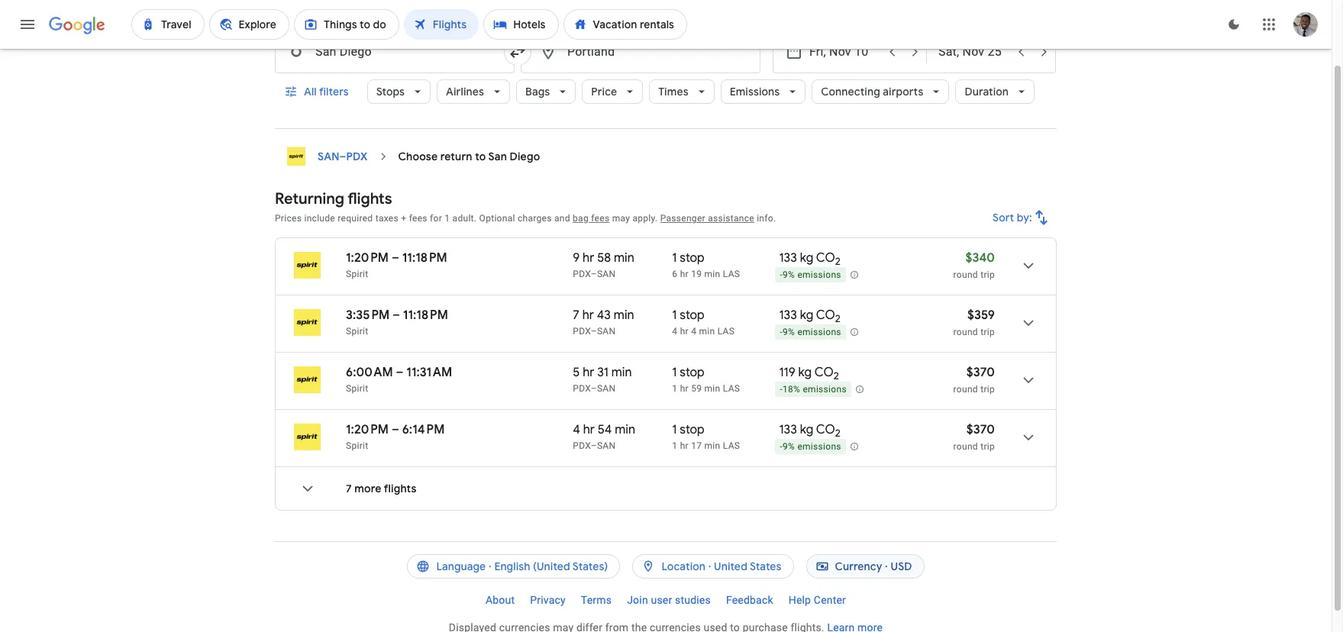 Task type: locate. For each thing, give the bounding box(es) containing it.
- down 119
[[780, 384, 783, 395]]

9% right the layover (1 of 1) is a 6 hr 19 min layover at harry reid international airport in las vegas. element
[[783, 270, 795, 280]]

None text field
[[275, 31, 515, 73]]

– down 'total duration 9 hr 58 min.' element
[[591, 269, 597, 280]]

3 round from the top
[[954, 384, 978, 395]]

pdx down 5
[[573, 383, 591, 394]]

hr left "17"
[[680, 441, 689, 451]]

min inside the 5 hr 31 min pdx – san
[[612, 365, 632, 380]]

round down $370 text field
[[954, 441, 978, 452]]

1 stop flight. element up 19
[[672, 250, 705, 268]]

– inside 7 hr 43 min pdx – san
[[591, 326, 597, 337]]

leaves portland international airport at 3:35 pm on saturday, november 25 and arrives at san diego international airport at 11:18 pm on saturday, november 25. element
[[346, 308, 448, 323]]

1 stop flight. element for 4 hr 54 min
[[672, 422, 705, 440]]

1 vertical spatial departure time: 1:20 pm. text field
[[346, 422, 389, 438]]

7 for more
[[346, 482, 352, 496]]

2 stop from the top
[[680, 308, 705, 323]]

trip for 9 hr 58 min
[[981, 270, 995, 280]]

9% for 9 hr 58 min
[[783, 270, 795, 280]]

2 vertical spatial 9%
[[783, 442, 795, 452]]

pdx for 7
[[573, 326, 591, 337]]

9% for 7 hr 43 min
[[783, 327, 795, 338]]

11:18 pm up 'arrival time: 11:31 am.' text box
[[403, 308, 448, 323]]

states
[[750, 560, 782, 574]]

1:20 pm – 11:18 pm spirit
[[346, 250, 447, 280]]

3 133 kg co 2 from the top
[[779, 422, 841, 440]]

– left 'arrival time: 11:31 am.' text box
[[396, 365, 404, 380]]

1 vertical spatial 11:18 pm
[[403, 308, 448, 323]]

133
[[779, 250, 797, 266], [779, 308, 797, 323], [779, 422, 797, 438]]

7 more flights image
[[289, 470, 326, 507]]

stop for 7 hr 43 min
[[680, 308, 705, 323]]

english (united states)
[[494, 560, 608, 574]]

trip for 7 hr 43 min
[[981, 327, 995, 338]]

- down 18%
[[780, 442, 783, 452]]

spirit inside 1:20 pm – 6:14 pm spirit
[[346, 441, 368, 451]]

flights up required
[[348, 189, 392, 208]]

1 stop 1 hr 17 min las
[[672, 422, 740, 451]]

0 vertical spatial 133
[[779, 250, 797, 266]]

privacy link
[[523, 588, 573, 612]]

43
[[597, 308, 611, 323]]

4 stop from the top
[[680, 422, 705, 438]]

$370 left flight details. leaves portland international airport at 6:00 am on saturday, november 25 and arrives at san diego international airport at 11:31 am on saturday, november 25. 'image' in the right of the page
[[967, 365, 995, 380]]

usd
[[891, 560, 912, 574]]

$370 left flight details. leaves portland international airport at 1:20 pm on saturday, november 25 and arrives at san diego international airport at 6:14 pm on saturday, november 25. icon at the right
[[967, 422, 995, 438]]

hr left 59
[[680, 383, 689, 394]]

min right 19
[[705, 269, 721, 280]]

1 fees from the left
[[409, 213, 427, 224]]

1 round from the top
[[954, 270, 978, 280]]

emissions for 9 hr 58 min
[[798, 270, 841, 280]]

min inside 7 hr 43 min pdx – san
[[614, 308, 634, 323]]

flight details. leaves portland international airport at 1:20 pm on saturday, november 25 and arrives at san diego international airport at 6:14 pm on saturday, november 25. image
[[1010, 419, 1047, 456]]

spirit inside 6:00 am – 11:31 am spirit
[[346, 383, 368, 394]]

pdx down 9 at the left of page
[[573, 269, 591, 280]]

stop up 59
[[680, 365, 705, 380]]

leaves portland international airport at 1:20 pm on saturday, november 25 and arrives at san diego international airport at 6:14 pm on saturday, november 25. element
[[346, 422, 445, 438]]

bags
[[525, 85, 550, 99]]

1 vertical spatial arrival time: 11:18 pm. text field
[[403, 308, 448, 323]]

min inside 1 stop 1 hr 59 min las
[[705, 383, 721, 394]]

9% up 119
[[783, 327, 795, 338]]

las inside 1 stop 1 hr 59 min las
[[723, 383, 740, 394]]

1 1:20 pm from the top
[[346, 250, 389, 266]]

1 stop flight. element down 19
[[672, 308, 705, 325]]

fees right bag
[[591, 213, 610, 224]]

kg for 5 hr 31 min
[[798, 365, 812, 380]]

flight details. leaves portland international airport at 3:35 pm on saturday, november 25 and arrives at san diego international airport at 11:18 pm on saturday, november 25. image
[[1010, 305, 1047, 341]]

layover (1 of 1) is a 4 hr 4 min layover at harry reid international airport in las vegas. element
[[672, 325, 772, 338]]

round for 7 hr 43 min
[[954, 327, 978, 338]]

1 $370 from the top
[[967, 365, 995, 380]]

kg for 4 hr 54 min
[[800, 422, 814, 438]]

– inside '4 hr 54 min pdx – san'
[[591, 441, 597, 451]]

arrival time: 11:18 pm. text field for 3:35 pm
[[403, 308, 448, 323]]

2 for 9 hr 58 min
[[835, 255, 841, 268]]

stop inside 1 stop 6 hr 19 min las
[[680, 250, 705, 266]]

4 round from the top
[[954, 441, 978, 452]]

trip down $370 text field
[[981, 441, 995, 452]]

1 vertical spatial 9%
[[783, 327, 795, 338]]

las inside 1 stop 1 hr 17 min las
[[723, 441, 740, 451]]

stop inside 1 stop 1 hr 17 min las
[[680, 422, 705, 438]]

user
[[651, 594, 672, 606]]

hr inside '4 hr 54 min pdx – san'
[[583, 422, 595, 438]]

2
[[835, 255, 841, 268], [835, 312, 841, 325], [834, 370, 839, 383], [835, 427, 841, 440]]

total duration 5 hr 31 min. element
[[573, 365, 672, 383]]

fees right +
[[409, 213, 427, 224]]

$370 round trip
[[954, 365, 995, 395], [954, 422, 995, 452]]

pdx inside 9 hr 58 min pdx – san
[[573, 269, 591, 280]]

2 $370 round trip from the top
[[954, 422, 995, 452]]

kg for 7 hr 43 min
[[800, 308, 814, 323]]

2 $370 from the top
[[967, 422, 995, 438]]

1 vertical spatial 7
[[346, 482, 352, 496]]

spirit down leaves portland international airport at 1:20 pm on saturday, november 25 and arrives at san diego international airport at 6:14 pm on saturday, november 25. element
[[346, 441, 368, 451]]

$370 for 133
[[967, 422, 995, 438]]

terms link
[[573, 588, 619, 612]]

more
[[355, 482, 381, 496]]

2 inside 119 kg co 2
[[834, 370, 839, 383]]

las right 59
[[723, 383, 740, 394]]

times button
[[649, 73, 715, 110]]

feedback
[[726, 594, 773, 606]]

trip
[[981, 270, 995, 280], [981, 327, 995, 338], [981, 384, 995, 395], [981, 441, 995, 452]]

– down total duration 5 hr 31 min. element
[[591, 383, 597, 394]]

san inside 7 hr 43 min pdx – san
[[597, 326, 616, 337]]

54
[[598, 422, 612, 438]]

hr up 1 stop 1 hr 59 min las
[[680, 326, 689, 337]]

apply.
[[633, 213, 658, 224]]

layover (1 of 1) is a 6 hr 19 min layover at harry reid international airport in las vegas. element
[[672, 268, 772, 280]]

11:18 pm for 1:20 pm
[[402, 250, 447, 266]]

2 fees from the left
[[591, 213, 610, 224]]

pdx for 9
[[573, 269, 591, 280]]

133 for 7 hr 43 min
[[779, 308, 797, 323]]

0 vertical spatial $370 round trip
[[954, 365, 995, 395]]

returning flights
[[275, 189, 392, 208]]

0 vertical spatial -9% emissions
[[780, 270, 841, 280]]

7 left 43
[[573, 308, 580, 323]]

san down 43
[[597, 326, 616, 337]]

2 1:20 pm from the top
[[346, 422, 389, 438]]

None text field
[[521, 31, 761, 73]]

round down the $340
[[954, 270, 978, 280]]

pdx inside '4 hr 54 min pdx – san'
[[573, 441, 591, 451]]

133 kg co 2
[[779, 250, 841, 268], [779, 308, 841, 325], [779, 422, 841, 440]]

spirit down 6:00 am text field on the left bottom of the page
[[346, 383, 368, 394]]

round for 4 hr 54 min
[[954, 441, 978, 452]]

1 stop 4 hr 4 min las
[[672, 308, 735, 337]]

1:20 pm down required
[[346, 250, 389, 266]]

flights
[[348, 189, 392, 208], [384, 482, 417, 496]]

kg inside 119 kg co 2
[[798, 365, 812, 380]]

1 stop flight. element
[[672, 250, 705, 268], [672, 308, 705, 325], [672, 365, 705, 383], [672, 422, 705, 440]]

kg for 9 hr 58 min
[[800, 250, 814, 266]]

– inside 9 hr 58 min pdx – san
[[591, 269, 597, 280]]

min right 54
[[615, 422, 635, 438]]

min
[[614, 250, 635, 266], [705, 269, 721, 280], [614, 308, 634, 323], [699, 326, 715, 337], [612, 365, 632, 380], [705, 383, 721, 394], [615, 422, 635, 438], [705, 441, 721, 451]]

4 down total duration 7 hr 43 min. element
[[672, 326, 678, 337]]

spirit inside 3:35 pm – 11:18 pm spirit
[[346, 326, 368, 337]]

1
[[410, 5, 416, 17], [445, 213, 450, 224], [672, 250, 677, 266], [672, 308, 677, 323], [672, 365, 677, 380], [672, 383, 678, 394], [672, 422, 677, 438], [672, 441, 678, 451]]

6
[[672, 269, 678, 280]]

1 stop flight. element for 5 hr 31 min
[[672, 365, 705, 383]]

1 vertical spatial 133 kg co 2
[[779, 308, 841, 325]]

0 vertical spatial arrival time: 11:18 pm. text field
[[402, 250, 447, 266]]

las right "17"
[[723, 441, 740, 451]]

las right 19
[[723, 269, 740, 280]]

3 1 stop flight. element from the top
[[672, 365, 705, 383]]

las inside 1 stop 6 hr 19 min las
[[723, 269, 740, 280]]

round down 370 us dollars text field
[[954, 384, 978, 395]]

2 round from the top
[[954, 327, 978, 338]]

Departure time: 1:20 PM. text field
[[346, 250, 389, 266], [346, 422, 389, 438]]

1 spirit from the top
[[346, 269, 368, 280]]

11:18 pm inside 3:35 pm – 11:18 pm spirit
[[403, 308, 448, 323]]

san for 7
[[597, 326, 616, 337]]

9% for 4 hr 54 min
[[783, 442, 795, 452]]

4 spirit from the top
[[346, 441, 368, 451]]

emissions for 7 hr 43 min
[[798, 327, 841, 338]]

co
[[816, 250, 835, 266], [816, 308, 835, 323], [815, 365, 834, 380], [816, 422, 835, 438]]

stop up 19
[[680, 250, 705, 266]]

hr right 6
[[680, 269, 689, 280]]

Departure time: 3:35 PM. text field
[[346, 308, 390, 323]]

- right the layover (1 of 1) is a 6 hr 19 min layover at harry reid international airport in las vegas. element
[[780, 270, 783, 280]]

- up 119
[[780, 327, 783, 338]]

1 stop from the top
[[680, 250, 705, 266]]

4 - from the top
[[780, 442, 783, 452]]

min up 1 stop 1 hr 59 min las
[[699, 326, 715, 337]]

price button
[[582, 73, 643, 110]]

flight details. leaves portland international airport at 6:00 am on saturday, november 25 and arrives at san diego international airport at 11:31 am on saturday, november 25. image
[[1010, 362, 1047, 399]]

2 spirit from the top
[[346, 326, 368, 337]]

4 up 1 stop 1 hr 59 min las
[[691, 326, 697, 337]]

sort by: button
[[987, 199, 1057, 236]]

hr inside the 5 hr 31 min pdx – san
[[583, 365, 594, 380]]

arrival time: 11:18 pm. text field up 'arrival time: 11:31 am.' text box
[[403, 308, 448, 323]]

min right "17"
[[705, 441, 721, 451]]

7 for hr
[[573, 308, 580, 323]]

sort by:
[[993, 211, 1032, 225]]

3 spirit from the top
[[346, 383, 368, 394]]

1 departure time: 1:20 pm. text field from the top
[[346, 250, 389, 266]]

359 US dollars text field
[[968, 308, 995, 323]]

2 -9% emissions from the top
[[780, 327, 841, 338]]

san down 58
[[597, 269, 616, 280]]

7 more flights
[[346, 482, 417, 496]]

trip inside $359 round trip
[[981, 327, 995, 338]]

2 1 stop flight. element from the top
[[672, 308, 705, 325]]

2 vertical spatial 133
[[779, 422, 797, 438]]

0 vertical spatial 133 kg co 2
[[779, 250, 841, 268]]

2 vertical spatial 133 kg co 2
[[779, 422, 841, 440]]

0 vertical spatial 9%
[[783, 270, 795, 280]]

1:20 pm for 6:14 pm
[[346, 422, 389, 438]]

0 vertical spatial departure time: 1:20 pm. text field
[[346, 250, 389, 266]]

1 vertical spatial 1:20 pm
[[346, 422, 389, 438]]

$370 round trip left flight details. leaves portland international airport at 1:20 pm on saturday, november 25 and arrives at san diego international airport at 6:14 pm on saturday, november 25. icon at the right
[[954, 422, 995, 452]]

1 -9% emissions from the top
[[780, 270, 841, 280]]

english
[[494, 560, 531, 574]]

swap origin and destination. image
[[509, 43, 527, 61]]

hr inside 7 hr 43 min pdx – san
[[582, 308, 594, 323]]

4 left 54
[[573, 422, 580, 438]]

1:20 pm left 6:14 pm on the left bottom of the page
[[346, 422, 389, 438]]

2 133 from the top
[[779, 308, 797, 323]]

stop
[[680, 250, 705, 266], [680, 308, 705, 323], [680, 365, 705, 380], [680, 422, 705, 438]]

hr left 54
[[583, 422, 595, 438]]

6:00 am
[[346, 365, 393, 380]]

spirit inside 1:20 pm – 11:18 pm spirit
[[346, 269, 368, 280]]

emissions for 5 hr 31 min
[[803, 384, 847, 395]]

spirit for 4 hr 54 min
[[346, 441, 368, 451]]

3 9% from the top
[[783, 442, 795, 452]]

4 1 stop flight. element from the top
[[672, 422, 705, 440]]

1 - from the top
[[780, 270, 783, 280]]

join user studies
[[627, 594, 711, 606]]

(united
[[533, 560, 570, 574]]

9% down 18%
[[783, 442, 795, 452]]

none search field containing all filters
[[275, 0, 1057, 129]]

- for 4 hr 54 min
[[780, 442, 783, 452]]

1 vertical spatial $370
[[967, 422, 995, 438]]

3 -9% emissions from the top
[[780, 442, 841, 452]]

31
[[597, 365, 609, 380]]

2 vertical spatial -9% emissions
[[780, 442, 841, 452]]

1 stop flight. element up 59
[[672, 365, 705, 383]]

spirit up '3:35 pm'
[[346, 269, 368, 280]]

1:20 pm inside 1:20 pm – 11:18 pm spirit
[[346, 250, 389, 266]]

departure time: 1:20 pm. text field down required
[[346, 250, 389, 266]]

2 - from the top
[[780, 327, 783, 338]]

1 stop flight. element up "17"
[[672, 422, 705, 440]]

– down the taxes
[[392, 250, 399, 266]]

133 kg co 2 for $370
[[779, 422, 841, 440]]

0 vertical spatial 7
[[573, 308, 580, 323]]

arrival time: 11:18 pm. text field down for
[[402, 250, 447, 266]]

2 9% from the top
[[783, 327, 795, 338]]

trip inside $340 round trip
[[981, 270, 995, 280]]

-9% emissions for $340
[[780, 270, 841, 280]]

round for 9 hr 58 min
[[954, 270, 978, 280]]

2 horizontal spatial 4
[[691, 326, 697, 337]]

price
[[591, 85, 617, 99]]

3 133 from the top
[[779, 422, 797, 438]]

flight details. leaves portland international airport at 1:20 pm on saturday, november 25 and arrives at san diego international airport at 11:18 pm on saturday, november 25. image
[[1010, 247, 1047, 284]]

arrival time: 11:18 pm. text field for 1:20 pm
[[402, 250, 447, 266]]

1 vertical spatial flights
[[384, 482, 417, 496]]

charges
[[518, 213, 552, 224]]

bags button
[[516, 73, 576, 110]]

2 for 5 hr 31 min
[[834, 370, 839, 383]]

1 133 kg co 2 from the top
[[779, 250, 841, 268]]

3 stop from the top
[[680, 365, 705, 380]]

0 horizontal spatial fees
[[409, 213, 427, 224]]

hr right 5
[[583, 365, 594, 380]]

1 133 from the top
[[779, 250, 797, 266]]

Return text field
[[939, 31, 1009, 73]]

round inside $340 round trip
[[954, 270, 978, 280]]

1 trip from the top
[[981, 270, 995, 280]]

1 9% from the top
[[783, 270, 795, 280]]

–
[[340, 150, 346, 163], [392, 250, 399, 266], [591, 269, 597, 280], [393, 308, 400, 323], [591, 326, 597, 337], [396, 365, 404, 380], [591, 383, 597, 394], [392, 422, 399, 438], [591, 441, 597, 451]]

0 vertical spatial 11:18 pm
[[402, 250, 447, 266]]

5
[[573, 365, 580, 380]]

119 kg co 2
[[779, 365, 839, 383]]

2 133 kg co 2 from the top
[[779, 308, 841, 325]]

None search field
[[275, 0, 1057, 129]]

spirit down departure time: 3:35 pm. text field
[[346, 326, 368, 337]]

san inside 9 hr 58 min pdx – san
[[597, 269, 616, 280]]

1 1 stop flight. element from the top
[[672, 250, 705, 268]]

1:20 pm for 11:18 pm
[[346, 250, 389, 266]]

– left 6:14 pm on the left bottom of the page
[[392, 422, 399, 438]]

3 trip from the top
[[981, 384, 995, 395]]

round down $359
[[954, 327, 978, 338]]

11:18 pm down for
[[402, 250, 447, 266]]

airlines
[[446, 85, 484, 99]]

11:31 am
[[407, 365, 452, 380]]

pdx up 5
[[573, 326, 591, 337]]

1 stop 1 hr 59 min las
[[672, 365, 740, 394]]

departure time: 1:20 pm. text field left 6:14 pm on the left bottom of the page
[[346, 422, 389, 438]]

1 vertical spatial 133
[[779, 308, 797, 323]]

layover (1 of 1) is a 1 hr 59 min layover at harry reid international airport in las vegas. element
[[672, 383, 772, 395]]

1 horizontal spatial fees
[[591, 213, 610, 224]]

round inside $359 round trip
[[954, 327, 978, 338]]

san inside the 5 hr 31 min pdx – san
[[597, 383, 616, 394]]

san down 31
[[597, 383, 616, 394]]

3 - from the top
[[780, 384, 783, 395]]

to
[[475, 150, 486, 163]]

airports
[[883, 85, 924, 99]]

min inside 9 hr 58 min pdx – san
[[614, 250, 635, 266]]

trip down the $340
[[981, 270, 995, 280]]

0 horizontal spatial 4
[[573, 422, 580, 438]]

1:20 pm
[[346, 250, 389, 266], [346, 422, 389, 438]]

total duration 9 hr 58 min. element
[[573, 250, 672, 268]]

pdx for 5
[[573, 383, 591, 394]]

stop up 'layover (1 of 1) is a 4 hr 4 min layover at harry reid international airport in las vegas.' element
[[680, 308, 705, 323]]

3:35 pm
[[346, 308, 390, 323]]

min right 58
[[614, 250, 635, 266]]

san inside '4 hr 54 min pdx – san'
[[597, 441, 616, 451]]

fees
[[409, 213, 427, 224], [591, 213, 610, 224]]

pdx down total duration 4 hr 54 min. element
[[573, 441, 591, 451]]

returning flights main content
[[275, 141, 1057, 523]]

9 hr 58 min pdx – san
[[573, 250, 635, 280]]

2 trip from the top
[[981, 327, 995, 338]]

4 trip from the top
[[981, 441, 995, 452]]

stop up "17"
[[680, 422, 705, 438]]

1 vertical spatial $370 round trip
[[954, 422, 995, 452]]

pdx inside 7 hr 43 min pdx – san
[[573, 326, 591, 337]]

stop inside 1 stop 1 hr 59 min las
[[680, 365, 705, 380]]

2 departure time: 1:20 pm. text field from the top
[[346, 422, 389, 438]]

– down 43
[[591, 326, 597, 337]]

min right 31
[[612, 365, 632, 380]]

1 stop flight. element for 7 hr 43 min
[[672, 308, 705, 325]]

7 left more
[[346, 482, 352, 496]]

pdx inside the 5 hr 31 min pdx – san
[[573, 383, 591, 394]]

trip down 370 us dollars text field
[[981, 384, 995, 395]]

0 horizontal spatial 7
[[346, 482, 352, 496]]

-18% emissions
[[780, 384, 847, 395]]

hr
[[583, 250, 594, 266], [680, 269, 689, 280], [582, 308, 594, 323], [680, 326, 689, 337], [583, 365, 594, 380], [680, 383, 689, 394], [583, 422, 595, 438], [680, 441, 689, 451]]

1 inside popup button
[[410, 5, 416, 17]]

flights right more
[[384, 482, 417, 496]]

11:18 pm inside 1:20 pm – 11:18 pm spirit
[[402, 250, 447, 266]]

for
[[430, 213, 442, 224]]

Arrival time: 6:14 PM. text field
[[402, 422, 445, 438]]

Arrival time: 11:18 PM. text field
[[402, 250, 447, 266], [403, 308, 448, 323]]

las up 1 stop 1 hr 59 min las
[[718, 326, 735, 337]]

min right 59
[[705, 383, 721, 394]]

optional
[[479, 213, 515, 224]]

5 hr 31 min pdx – san
[[573, 365, 632, 394]]

hr left 43
[[582, 308, 594, 323]]

7 inside 7 hr 43 min pdx – san
[[573, 308, 580, 323]]

0 vertical spatial 1:20 pm
[[346, 250, 389, 266]]

united
[[714, 560, 748, 574]]

san
[[318, 150, 340, 163], [597, 269, 616, 280], [597, 326, 616, 337], [597, 383, 616, 394], [597, 441, 616, 451]]

$370 round trip up $370 text field
[[954, 365, 995, 395]]

9%
[[783, 270, 795, 280], [783, 327, 795, 338], [783, 442, 795, 452]]

diego
[[510, 150, 540, 163]]

– down total duration 4 hr 54 min. element
[[591, 441, 597, 451]]

las inside 1 stop 4 hr 4 min las
[[718, 326, 735, 337]]

return
[[440, 150, 472, 163]]

language
[[436, 560, 486, 574]]

stop inside 1 stop 4 hr 4 min las
[[680, 308, 705, 323]]

1 $370 round trip from the top
[[954, 365, 995, 395]]

san down 54
[[597, 441, 616, 451]]

las
[[723, 269, 740, 280], [718, 326, 735, 337], [723, 383, 740, 394], [723, 441, 740, 451]]

pdx
[[346, 150, 368, 163], [573, 269, 591, 280], [573, 326, 591, 337], [573, 383, 591, 394], [573, 441, 591, 451]]

– right departure time: 3:35 pm. text field
[[393, 308, 400, 323]]

spirit for 9 hr 58 min
[[346, 269, 368, 280]]

1:20 pm inside 1:20 pm – 6:14 pm spirit
[[346, 422, 389, 438]]

trip down $359
[[981, 327, 995, 338]]

0 vertical spatial $370
[[967, 365, 995, 380]]

11:18 pm
[[402, 250, 447, 266], [403, 308, 448, 323]]

133 for 4 hr 54 min
[[779, 422, 797, 438]]

hr right 9 at the left of page
[[583, 250, 594, 266]]

1 horizontal spatial 7
[[573, 308, 580, 323]]

departure time: 1:20 pm. text field for 6:14 pm
[[346, 422, 389, 438]]

co inside 119 kg co 2
[[815, 365, 834, 380]]

currency
[[835, 560, 882, 574]]

emissions
[[798, 270, 841, 280], [798, 327, 841, 338], [803, 384, 847, 395], [798, 442, 841, 452]]

1 vertical spatial -9% emissions
[[780, 327, 841, 338]]

min right 43
[[614, 308, 634, 323]]



Task type: vqa. For each thing, say whether or not it's contained in the screenshot.
the Price for Price
no



Task type: describe. For each thing, give the bounding box(es) containing it.
privacy
[[530, 594, 566, 606]]

center
[[814, 594, 846, 606]]

join user studies link
[[619, 588, 719, 612]]

-9% emissions for $359
[[780, 327, 841, 338]]

hr inside 1 stop 1 hr 17 min las
[[680, 441, 689, 451]]

58
[[597, 250, 611, 266]]

59
[[691, 383, 702, 394]]

las for 7 hr 43 min
[[718, 326, 735, 337]]

19
[[691, 269, 702, 280]]

filters
[[319, 85, 349, 99]]

leaves portland international airport at 1:20 pm on saturday, november 25 and arrives at san diego international airport at 11:18 pm on saturday, november 25. element
[[346, 250, 447, 266]]

- for 7 hr 43 min
[[780, 327, 783, 338]]

total duration 7 hr 43 min. element
[[573, 308, 672, 325]]

prices
[[275, 213, 302, 224]]

– inside the 5 hr 31 min pdx – san
[[591, 383, 597, 394]]

370 US dollars text field
[[967, 422, 995, 438]]

san up returning flights
[[318, 150, 340, 163]]

stops
[[376, 85, 405, 99]]

emissions button
[[721, 73, 806, 110]]

min inside '4 hr 54 min pdx – san'
[[615, 422, 635, 438]]

duration button
[[956, 73, 1035, 110]]

las for 4 hr 54 min
[[723, 441, 740, 451]]

trip for 5 hr 31 min
[[981, 384, 995, 395]]

bag
[[573, 213, 589, 224]]

san for 4
[[597, 441, 616, 451]]

$340 round trip
[[954, 250, 995, 280]]

co for 5 hr 31 min
[[815, 365, 834, 380]]

hr inside 1 stop 1 hr 59 min las
[[680, 383, 689, 394]]

adult.
[[453, 213, 477, 224]]

7 hr 43 min pdx – san
[[573, 308, 634, 337]]

– inside 3:35 pm – 11:18 pm spirit
[[393, 308, 400, 323]]

choose
[[398, 150, 438, 163]]

min inside 1 stop 1 hr 17 min las
[[705, 441, 721, 451]]

departure time: 1:20 pm. text field for 11:18 pm
[[346, 250, 389, 266]]

2 for 4 hr 54 min
[[835, 427, 841, 440]]

las for 9 hr 58 min
[[723, 269, 740, 280]]

$359 round trip
[[954, 308, 995, 338]]

6:00 am – 11:31 am spirit
[[346, 365, 452, 394]]

passenger
[[660, 213, 706, 224]]

help center link
[[781, 588, 854, 612]]

sort
[[993, 211, 1015, 225]]

9
[[573, 250, 580, 266]]

119
[[779, 365, 796, 380]]

$370 round trip for 133
[[954, 422, 995, 452]]

2 for 7 hr 43 min
[[835, 312, 841, 325]]

pdx for 4
[[573, 441, 591, 451]]

round for 5 hr 31 min
[[954, 384, 978, 395]]

133 kg co 2 for $340
[[779, 250, 841, 268]]

133 kg co 2 for $359
[[779, 308, 841, 325]]

1 button
[[383, 0, 444, 24]]

times
[[658, 85, 689, 99]]

las for 5 hr 31 min
[[723, 383, 740, 394]]

airlines button
[[437, 73, 510, 110]]

340 US dollars text field
[[966, 250, 995, 266]]

prices include required taxes + fees for 1 adult. optional charges and bag fees may apply. passenger assistance
[[275, 213, 754, 224]]

min inside 1 stop 4 hr 4 min las
[[699, 326, 715, 337]]

1 stop flight. element for 9 hr 58 min
[[672, 250, 705, 268]]

1 horizontal spatial 4
[[672, 326, 678, 337]]

hr inside 1 stop 6 hr 19 min las
[[680, 269, 689, 280]]

san
[[488, 150, 507, 163]]

san – pdx
[[318, 150, 368, 163]]

$340
[[966, 250, 995, 266]]

stops button
[[367, 73, 431, 110]]

united states
[[714, 560, 782, 574]]

stop for 4 hr 54 min
[[680, 422, 705, 438]]

states)
[[573, 560, 608, 574]]

total duration 4 hr 54 min. element
[[573, 422, 672, 440]]

$370 round trip for 119
[[954, 365, 995, 395]]

17
[[691, 441, 702, 451]]

hr inside 9 hr 58 min pdx – san
[[583, 250, 594, 266]]

co for 4 hr 54 min
[[816, 422, 835, 438]]

- for 9 hr 58 min
[[780, 270, 783, 280]]

1 inside 1 stop 6 hr 19 min las
[[672, 250, 677, 266]]

feedback link
[[719, 588, 781, 612]]

spirit for 7 hr 43 min
[[346, 326, 368, 337]]

0 vertical spatial flights
[[348, 189, 392, 208]]

emissions for 4 hr 54 min
[[798, 442, 841, 452]]

all
[[304, 85, 317, 99]]

join
[[627, 594, 648, 606]]

connecting airports button
[[812, 73, 950, 110]]

all filters button
[[275, 73, 361, 110]]

stop for 5 hr 31 min
[[680, 365, 705, 380]]

stop for 9 hr 58 min
[[680, 250, 705, 266]]

4 inside '4 hr 54 min pdx – san'
[[573, 422, 580, 438]]

– inside 6:00 am – 11:31 am spirit
[[396, 365, 404, 380]]

-9% emissions for $370
[[780, 442, 841, 452]]

help
[[789, 594, 811, 606]]

layover (1 of 1) is a 1 hr 17 min layover at harry reid international airport in las vegas. element
[[672, 440, 772, 452]]

Departure time: 6:00 AM. text field
[[346, 365, 393, 380]]

$370 for 119
[[967, 365, 995, 380]]

connecting airports
[[821, 85, 924, 99]]

duration
[[965, 85, 1009, 99]]

– inside 1:20 pm – 11:18 pm spirit
[[392, 250, 399, 266]]

bag fees button
[[573, 213, 610, 224]]

by:
[[1017, 211, 1032, 225]]

– up returning flights
[[340, 150, 346, 163]]

1 stop 6 hr 19 min las
[[672, 250, 740, 280]]

spirit for 5 hr 31 min
[[346, 383, 368, 394]]

studies
[[675, 594, 711, 606]]

choose return to san diego
[[398, 150, 540, 163]]

include
[[304, 213, 335, 224]]

4 hr 54 min pdx – san
[[573, 422, 635, 451]]

leaves portland international airport at 6:00 am on saturday, november 25 and arrives at san diego international airport at 11:31 am on saturday, november 25. element
[[346, 365, 452, 380]]

Departure text field
[[809, 31, 880, 73]]

san for 9
[[597, 269, 616, 280]]

1 inside 1 stop 4 hr 4 min las
[[672, 308, 677, 323]]

returning
[[275, 189, 344, 208]]

Arrival time: 11:31 AM. text field
[[407, 365, 452, 380]]

connecting
[[821, 85, 880, 99]]

11:18 pm for 3:35 pm
[[403, 308, 448, 323]]

+
[[401, 213, 407, 224]]

all filters
[[304, 85, 349, 99]]

– inside 1:20 pm – 6:14 pm spirit
[[392, 422, 399, 438]]

help center
[[789, 594, 846, 606]]

about link
[[478, 588, 523, 612]]

trip for 4 hr 54 min
[[981, 441, 995, 452]]

about
[[486, 594, 515, 606]]

min inside 1 stop 6 hr 19 min las
[[705, 269, 721, 280]]

san for 5
[[597, 383, 616, 394]]

3:35 pm – 11:18 pm spirit
[[346, 308, 448, 337]]

co for 9 hr 58 min
[[816, 250, 835, 266]]

6:14 pm
[[402, 422, 445, 438]]

pdx up returning flights
[[346, 150, 368, 163]]

hr inside 1 stop 4 hr 4 min las
[[680, 326, 689, 337]]

main menu image
[[18, 15, 37, 34]]

co for 7 hr 43 min
[[816, 308, 835, 323]]

133 for 9 hr 58 min
[[779, 250, 797, 266]]

- for 5 hr 31 min
[[780, 384, 783, 395]]

taxes
[[375, 213, 399, 224]]

370 US dollars text field
[[967, 365, 995, 380]]

change appearance image
[[1216, 6, 1252, 43]]

1:20 pm – 6:14 pm spirit
[[346, 422, 445, 451]]

$359
[[968, 308, 995, 323]]

terms
[[581, 594, 612, 606]]



